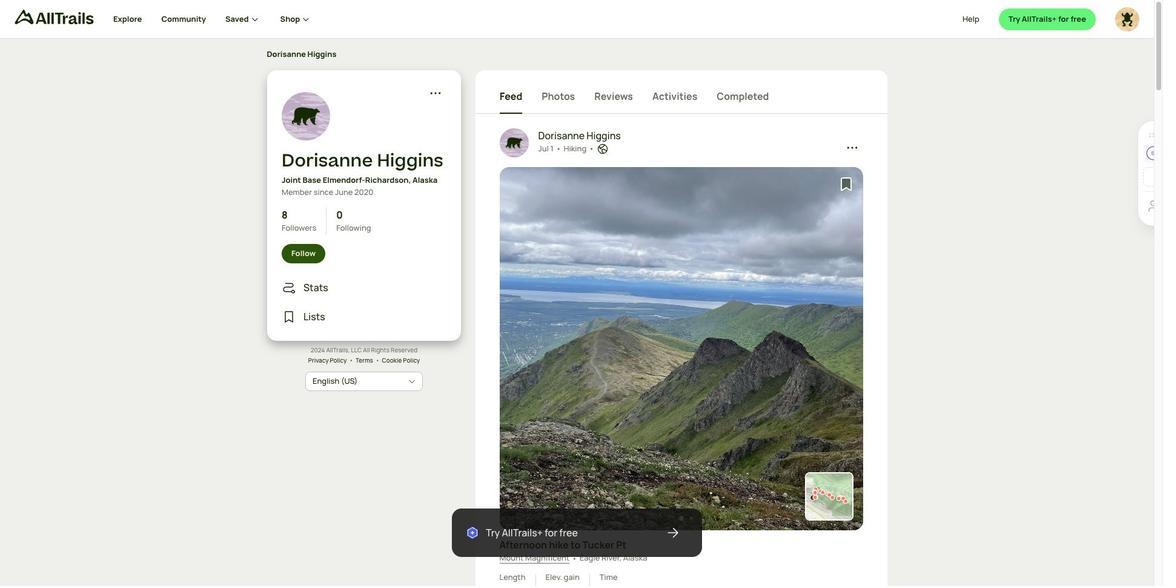 Task type: locate. For each thing, give the bounding box(es) containing it.
0 horizontal spatial dorisanne higgins image
[[281, 92, 330, 141]]

dorisanne higgins image
[[281, 92, 330, 141], [499, 128, 529, 158]]

tab list
[[499, 80, 863, 114]]

dialog
[[0, 0, 1163, 586]]



Task type: describe. For each thing, give the bounding box(es) containing it.
options image
[[429, 87, 441, 99]]

navigate next image
[[838, 343, 850, 355]]

james image
[[1115, 7, 1140, 31]]

try alltrails+ for free image
[[666, 526, 680, 540]]

add to list image
[[839, 177, 853, 191]]

more options image
[[846, 142, 858, 154]]

cookie consent banner dialog
[[15, 529, 1140, 572]]

navigate previous image
[[513, 343, 525, 355]]

1 horizontal spatial dorisanne higgins image
[[499, 128, 529, 158]]



Task type: vqa. For each thing, say whether or not it's contained in the screenshot.
Try
no



